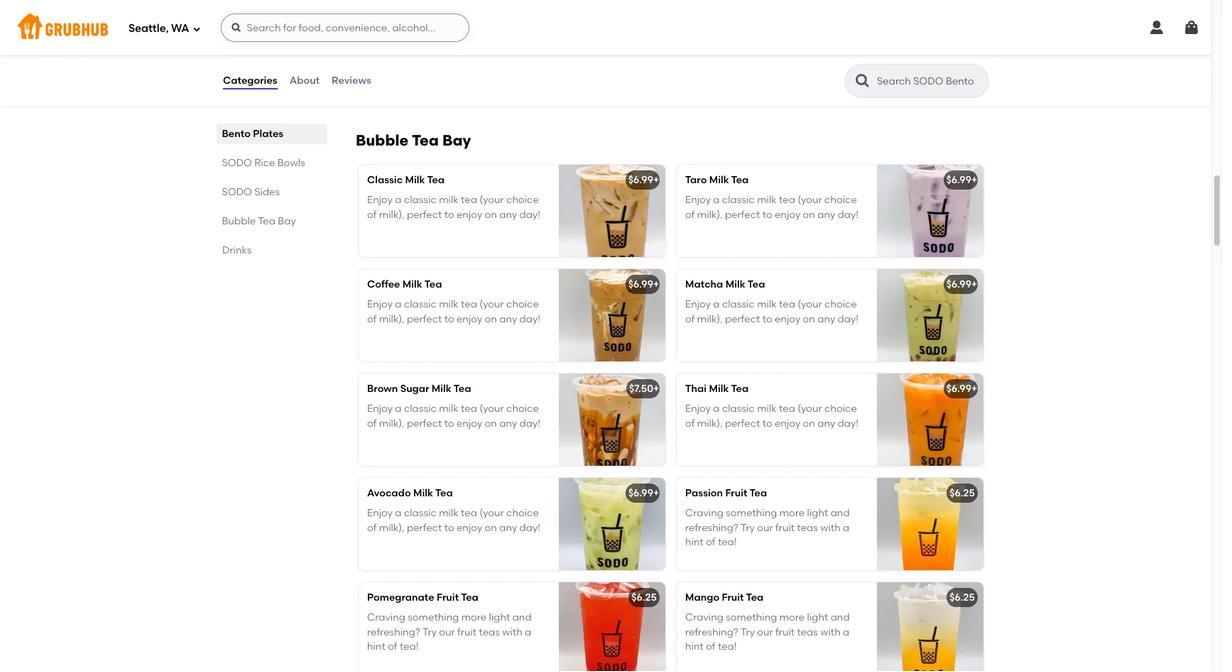 Task type: vqa. For each thing, say whether or not it's contained in the screenshot.
the rightmost order
no



Task type: locate. For each thing, give the bounding box(es) containing it.
tea for matcha milk tea
[[748, 278, 765, 290]]

of down brown
[[367, 417, 377, 429]]

passion
[[685, 487, 723, 499]]

milk right avocado
[[413, 487, 433, 499]]

enjoy down taro
[[685, 194, 711, 206]]

on
[[485, 209, 497, 221], [803, 209, 815, 221], [485, 313, 497, 325], [803, 313, 815, 325], [485, 417, 497, 429], [803, 417, 815, 429], [485, 522, 497, 534]]

hint for passion fruit tea
[[685, 536, 704, 548]]

choice for thai milk tea
[[824, 403, 857, 415]]

perfect down brown sugar milk tea
[[407, 417, 442, 429]]

0 vertical spatial bubble
[[356, 131, 408, 149]]

a for coffee
[[395, 299, 402, 311]]

enjoy for avocado
[[367, 507, 393, 519]]

enjoy
[[367, 194, 393, 206], [685, 194, 711, 206], [367, 299, 393, 311], [685, 299, 711, 311], [367, 403, 393, 415], [685, 403, 711, 415], [367, 507, 393, 519]]

sodo sides tab
[[222, 185, 322, 200]]

milk), for thai
[[697, 417, 723, 429]]

tea for thai milk tea
[[779, 403, 795, 415]]

bay up 'classic milk tea'
[[442, 131, 471, 149]]

enjoy a classic milk tea (your choice of milk), perfect to enjoy on any day! for taro milk tea
[[685, 194, 859, 221]]

enjoy a classic milk tea (your choice of milk), perfect to enjoy on any day! down coffee milk tea
[[367, 299, 540, 325]]

tea! down mango fruit tea
[[718, 641, 737, 653]]

$6.99 for classic milk tea
[[628, 174, 653, 186]]

our for pomegranate fruit tea
[[439, 626, 455, 638]]

0 horizontal spatial bay
[[278, 215, 296, 227]]

choice for taro milk tea
[[824, 194, 857, 206]]

sodo inside tab
[[222, 186, 252, 198]]

craving for pomegranate
[[367, 612, 405, 624]]

tea for taro milk tea
[[731, 174, 749, 186]]

bowls
[[278, 157, 305, 169]]

perfect for brown sugar milk tea
[[407, 417, 442, 429]]

teas
[[797, 522, 818, 534], [479, 626, 500, 638], [797, 626, 818, 638]]

$7.50
[[629, 383, 653, 395]]

+
[[653, 174, 659, 186], [971, 174, 977, 186], [653, 278, 659, 290], [971, 278, 977, 290], [653, 383, 659, 395], [971, 383, 977, 395], [653, 487, 659, 499]]

enjoy for matcha
[[685, 299, 711, 311]]

classic for brown
[[404, 403, 437, 415]]

tea
[[412, 131, 439, 149], [427, 174, 445, 186], [731, 174, 749, 186], [258, 215, 276, 227], [424, 278, 442, 290], [748, 278, 765, 290], [454, 383, 471, 395], [731, 383, 749, 395], [435, 487, 453, 499], [750, 487, 767, 499], [461, 592, 479, 604], [746, 592, 764, 604]]

perfect
[[407, 209, 442, 221], [725, 209, 760, 221], [407, 313, 442, 325], [725, 313, 760, 325], [407, 417, 442, 429], [725, 417, 760, 429], [407, 522, 442, 534]]

milk), down taro milk tea
[[697, 209, 723, 221]]

tea right pomegranate
[[461, 592, 479, 604]]

perfect for matcha milk tea
[[725, 313, 760, 325]]

milk), for avocado
[[379, 522, 405, 534]]

sodo inside tab
[[222, 157, 252, 169]]

$6.99 for coffee milk tea
[[628, 278, 653, 290]]

$7.50 +
[[629, 383, 659, 395]]

1 vertical spatial sodo
[[222, 186, 252, 198]]

(your
[[480, 194, 504, 206], [798, 194, 822, 206], [480, 299, 504, 311], [798, 299, 822, 311], [480, 403, 504, 415], [798, 403, 822, 415], [480, 507, 504, 519]]

fruit for mango fruit tea
[[776, 626, 795, 638]]

milk right classic at left top
[[405, 174, 425, 186]]

milk), for brown
[[379, 417, 405, 429]]

bubble up drinks
[[222, 215, 256, 227]]

day!
[[520, 209, 540, 221], [838, 209, 859, 221], [520, 313, 540, 325], [838, 313, 859, 325], [520, 417, 540, 429], [838, 417, 859, 429], [520, 522, 540, 534]]

enjoy a classic milk tea (your choice of milk), perfect to enjoy on any day! down avocado milk tea
[[367, 507, 540, 534]]

thai milk tea image
[[877, 374, 984, 466]]

salad
[[407, 19, 435, 31]]

enjoy down coffee
[[367, 299, 393, 311]]

thai
[[685, 383, 707, 395]]

of down thai
[[685, 417, 695, 429]]

bubble tea bay up 'classic milk tea'
[[356, 131, 471, 149]]

enjoy a classic milk tea (your choice of milk), perfect to enjoy on any day! down matcha milk tea
[[685, 299, 859, 325]]

seattle, wa
[[129, 22, 189, 35]]

tea down the sides
[[258, 215, 276, 227]]

tea! for mango
[[718, 641, 737, 653]]

a
[[395, 194, 402, 206], [713, 194, 720, 206], [395, 299, 402, 311], [713, 299, 720, 311], [395, 403, 402, 415], [713, 403, 720, 415], [395, 507, 402, 519], [843, 522, 849, 534], [525, 626, 531, 638], [843, 626, 849, 638]]

bay inside "tab"
[[278, 215, 296, 227]]

craving something more light and refreshing? try our fruit teas with a hint of tea! down passion fruit tea
[[685, 507, 850, 548]]

tea right thai
[[731, 383, 749, 395]]

enjoy
[[457, 209, 482, 221], [775, 209, 800, 221], [457, 313, 482, 325], [775, 313, 800, 325], [457, 417, 482, 429], [775, 417, 800, 429], [457, 522, 482, 534]]

tea right matcha
[[748, 278, 765, 290]]

passion fruit tea image
[[877, 478, 984, 570]]

tea right coffee
[[424, 278, 442, 290]]

milk right sugar at bottom left
[[432, 383, 451, 395]]

hint down passion
[[685, 536, 704, 548]]

perfect down coffee milk tea
[[407, 313, 442, 325]]

more for pomegranate fruit tea
[[461, 612, 487, 624]]

tea! down pomegranate
[[400, 641, 419, 653]]

refreshing? down mango
[[685, 626, 738, 638]]

of down passion
[[706, 536, 715, 548]]

milk right coffee
[[403, 278, 422, 290]]

search icon image
[[854, 72, 871, 89]]

milk
[[439, 194, 459, 206], [757, 194, 777, 206], [439, 299, 459, 311], [757, 299, 777, 311], [439, 403, 459, 415], [757, 403, 777, 415], [439, 507, 459, 519]]

our down mango fruit tea
[[757, 626, 773, 638]]

perfect for coffee milk tea
[[407, 313, 442, 325]]

classic down matcha milk tea
[[722, 299, 755, 311]]

craving down mango
[[685, 612, 724, 624]]

romain salad
[[367, 19, 435, 31]]

hint down mango
[[685, 641, 704, 653]]

a for avocado
[[395, 507, 402, 519]]

classic down the thai milk tea
[[722, 403, 755, 415]]

enjoy down avocado
[[367, 507, 393, 519]]

try down passion fruit tea
[[741, 522, 755, 534]]

perfect for avocado milk tea
[[407, 522, 442, 534]]

milk right taro
[[709, 174, 729, 186]]

svg image
[[1148, 19, 1165, 36], [1183, 19, 1200, 36]]

tea!
[[718, 536, 737, 548], [400, 641, 419, 653], [718, 641, 737, 653]]

tea for brown sugar milk tea
[[461, 403, 477, 415]]

milk), down matcha
[[697, 313, 723, 325]]

refreshing? down pomegranate
[[367, 626, 420, 638]]

2 sodo from the top
[[222, 186, 252, 198]]

classic down brown sugar milk tea
[[404, 403, 437, 415]]

bento plates tab
[[222, 126, 322, 141]]

1 vertical spatial bubble tea bay
[[222, 215, 296, 227]]

tea for avocado milk tea
[[435, 487, 453, 499]]

something down mango fruit tea
[[726, 612, 777, 624]]

tea right taro
[[731, 174, 749, 186]]

reviews
[[332, 74, 371, 87]]

tea up 'classic milk tea'
[[412, 131, 439, 149]]

of for avocado milk tea
[[367, 522, 377, 534]]

of down classic at left top
[[367, 209, 377, 221]]

svg image right wa
[[192, 24, 201, 33]]

$6.25
[[950, 487, 975, 499], [631, 592, 657, 604], [950, 592, 975, 604]]

enjoy down brown
[[367, 403, 393, 415]]

tea right mango
[[746, 592, 764, 604]]

enjoy a classic milk tea (your choice of milk), perfect to enjoy on any day! down brown sugar milk tea
[[367, 403, 540, 429]]

of down coffee
[[367, 313, 377, 325]]

taro
[[685, 174, 707, 186]]

perfect down taro milk tea
[[725, 209, 760, 221]]

plates
[[253, 128, 284, 140]]

classic down 'classic milk tea'
[[404, 194, 437, 206]]

refreshing? down passion
[[685, 522, 738, 534]]

milk), down the thai milk tea
[[697, 417, 723, 429]]

bay
[[442, 131, 471, 149], [278, 215, 296, 227]]

Search SODO Bento search field
[[876, 75, 984, 88]]

refreshing?
[[685, 522, 738, 534], [367, 626, 420, 638], [685, 626, 738, 638]]

(your for matcha milk tea
[[798, 299, 822, 311]]

tea for mango fruit tea
[[746, 592, 764, 604]]

tea
[[461, 194, 477, 206], [779, 194, 795, 206], [461, 299, 477, 311], [779, 299, 795, 311], [461, 403, 477, 415], [779, 403, 795, 415], [461, 507, 477, 519]]

main navigation navigation
[[0, 0, 1211, 55]]

craving down pomegranate
[[367, 612, 405, 624]]

(your for avocado milk tea
[[480, 507, 504, 519]]

sodo left rice
[[222, 157, 252, 169]]

something down pomegranate fruit tea in the left of the page
[[408, 612, 459, 624]]

2 svg image from the left
[[1183, 19, 1200, 36]]

classic down avocado milk tea
[[404, 507, 437, 519]]

milk), down coffee
[[379, 313, 405, 325]]

and for passion fruit tea
[[831, 507, 850, 519]]

+ for taro milk tea
[[971, 174, 977, 186]]

$6.99 +
[[628, 174, 659, 186], [946, 174, 977, 186], [628, 278, 659, 290], [946, 278, 977, 290], [946, 383, 977, 395], [628, 487, 659, 499]]

1 vertical spatial bay
[[278, 215, 296, 227]]

enjoy a classic milk tea (your choice of milk), perfect to enjoy on any day! down taro milk tea
[[685, 194, 859, 221]]

of for brown sugar milk tea
[[367, 417, 377, 429]]

of down mango
[[706, 641, 715, 653]]

craving something more light and refreshing? try our fruit teas with a hint of tea! down pomegranate fruit tea in the left of the page
[[367, 612, 532, 653]]

on for matcha milk tea
[[803, 313, 815, 325]]

craving something more light and refreshing? try our fruit teas with a hint of tea! for passion fruit tea
[[685, 507, 850, 548]]

craving something more light and refreshing? try our fruit teas with a hint of tea! down mango fruit tea
[[685, 612, 850, 653]]

bubble tea bay down sodo sides
[[222, 215, 296, 227]]

classic for taro
[[722, 194, 755, 206]]

choice for classic milk tea
[[506, 194, 539, 206]]

try down pomegranate fruit tea in the left of the page
[[423, 626, 437, 638]]

milk),
[[379, 209, 405, 221], [697, 209, 723, 221], [379, 313, 405, 325], [697, 313, 723, 325], [379, 417, 405, 429], [697, 417, 723, 429], [379, 522, 405, 534]]

craving for passion
[[685, 507, 724, 519]]

milk
[[405, 174, 425, 186], [709, 174, 729, 186], [403, 278, 422, 290], [726, 278, 745, 290], [432, 383, 451, 395], [709, 383, 729, 395], [413, 487, 433, 499]]

our down pomegranate fruit tea in the left of the page
[[439, 626, 455, 638]]

pomegranate fruit tea
[[367, 592, 479, 604]]

and
[[831, 507, 850, 519], [512, 612, 532, 624], [831, 612, 850, 624]]

classic down taro milk tea
[[722, 194, 755, 206]]

0 vertical spatial bubble tea bay
[[356, 131, 471, 149]]

pomegranate fruit tea image
[[559, 582, 665, 671]]

categories
[[223, 74, 277, 87]]

craving something more light and refreshing? try our fruit teas with a hint of tea!
[[685, 507, 850, 548], [367, 612, 532, 653], [685, 612, 850, 653]]

with
[[820, 522, 841, 534], [502, 626, 522, 638], [820, 626, 841, 638]]

$6.99
[[628, 174, 653, 186], [946, 174, 971, 186], [628, 278, 653, 290], [946, 278, 971, 290], [946, 383, 971, 395], [628, 487, 653, 499]]

milk), down avocado
[[379, 522, 405, 534]]

bubble tea bay
[[356, 131, 471, 149], [222, 215, 296, 227]]

enjoy down matcha
[[685, 299, 711, 311]]

of for taro milk tea
[[685, 209, 695, 221]]

0 horizontal spatial bubble
[[222, 215, 256, 227]]

0 horizontal spatial bubble tea bay
[[222, 215, 296, 227]]

milk), down classic at left top
[[379, 209, 405, 221]]

enjoy a classic milk tea (your choice of milk), perfect to enjoy on any day! for thai milk tea
[[685, 403, 859, 429]]

our
[[757, 522, 773, 534], [439, 626, 455, 638], [757, 626, 773, 638]]

of down avocado
[[367, 522, 377, 534]]

day! for avocado milk tea
[[520, 522, 540, 534]]

classic for classic
[[404, 194, 437, 206]]

light for mango fruit tea
[[807, 612, 828, 624]]

enjoy for coffee milk tea
[[457, 313, 482, 325]]

milk for brown sugar milk tea
[[439, 403, 459, 415]]

milk right thai
[[709, 383, 729, 395]]

$6.99 for thai milk tea
[[946, 383, 971, 395]]

tea! for pomegranate
[[400, 641, 419, 653]]

something
[[726, 507, 777, 519], [408, 612, 459, 624], [726, 612, 777, 624]]

of for classic milk tea
[[367, 209, 377, 221]]

svg image
[[230, 22, 242, 33], [192, 24, 201, 33]]

choice for avocado milk tea
[[506, 507, 539, 519]]

enjoy for avocado milk tea
[[457, 522, 482, 534]]

tea right passion
[[750, 487, 767, 499]]

tea right classic at left top
[[427, 174, 445, 186]]

perfect down matcha milk tea
[[725, 313, 760, 325]]

bento plates
[[222, 128, 284, 140]]

classic milk tea
[[367, 174, 445, 186]]

classic
[[404, 194, 437, 206], [722, 194, 755, 206], [404, 299, 437, 311], [722, 299, 755, 311], [404, 403, 437, 415], [722, 403, 755, 415], [404, 507, 437, 519]]

hint down pomegranate
[[367, 641, 385, 653]]

perfect down 'classic milk tea'
[[407, 209, 442, 221]]

fruit
[[776, 522, 795, 534], [457, 626, 477, 638], [776, 626, 795, 638]]

perfect for thai milk tea
[[725, 417, 760, 429]]

perfect down avocado milk tea
[[407, 522, 442, 534]]

bay down the sodo sides tab
[[278, 215, 296, 227]]

classic down coffee milk tea
[[404, 299, 437, 311]]

tea! down passion fruit tea
[[718, 536, 737, 548]]

classic milk tea image
[[559, 165, 665, 257]]

brown sugar milk tea image
[[559, 374, 665, 466]]

bubble up classic at left top
[[356, 131, 408, 149]]

1 horizontal spatial bubble tea bay
[[356, 131, 471, 149]]

try down mango fruit tea
[[741, 626, 755, 638]]

enjoy a classic milk tea (your choice of milk), perfect to enjoy on any day! down the thai milk tea
[[685, 403, 859, 429]]

tea inside "tab"
[[258, 215, 276, 227]]

enjoy a classic milk tea (your choice of milk), perfect to enjoy on any day!
[[367, 194, 540, 221], [685, 194, 859, 221], [367, 299, 540, 325], [685, 299, 859, 325], [367, 403, 540, 429], [685, 403, 859, 429], [367, 507, 540, 534]]

sodo for sodo rice bowls
[[222, 157, 252, 169]]

enjoy a classic milk tea (your choice of milk), perfect to enjoy on any day! down 'classic milk tea'
[[367, 194, 540, 221]]

craving
[[685, 507, 724, 519], [367, 612, 405, 624], [685, 612, 724, 624]]

to
[[444, 209, 454, 221], [762, 209, 772, 221], [444, 313, 454, 325], [762, 313, 772, 325], [444, 417, 454, 429], [762, 417, 772, 429], [444, 522, 454, 534]]

romain salad button
[[359, 10, 665, 102]]

any
[[499, 209, 517, 221], [817, 209, 835, 221], [499, 313, 517, 325], [817, 313, 835, 325], [499, 417, 517, 429], [817, 417, 835, 429], [499, 522, 517, 534]]

any for taro milk tea
[[817, 209, 835, 221]]

perfect down the thai milk tea
[[725, 417, 760, 429]]

try
[[741, 522, 755, 534], [423, 626, 437, 638], [741, 626, 755, 638]]

bubble
[[356, 131, 408, 149], [222, 215, 256, 227]]

any for thai milk tea
[[817, 417, 835, 429]]

1 horizontal spatial bay
[[442, 131, 471, 149]]

$6.99 + for matcha milk tea
[[946, 278, 977, 290]]

mango fruit tea image
[[877, 582, 984, 671]]

something down passion fruit tea
[[726, 507, 777, 519]]

more
[[779, 507, 805, 519], [461, 612, 487, 624], [779, 612, 805, 624]]

milk), down brown
[[379, 417, 405, 429]]

with for passion fruit tea
[[820, 522, 841, 534]]

fruit right mango
[[722, 592, 744, 604]]

categories button
[[222, 55, 278, 107]]

sodo left the sides
[[222, 186, 252, 198]]

enjoy a classic milk tea (your choice of milk), perfect to enjoy on any day! for avocado milk tea
[[367, 507, 540, 534]]

choice
[[506, 194, 539, 206], [824, 194, 857, 206], [506, 299, 539, 311], [824, 299, 857, 311], [506, 403, 539, 415], [824, 403, 857, 415], [506, 507, 539, 519]]

classic for avocado
[[404, 507, 437, 519]]

0 vertical spatial sodo
[[222, 157, 252, 169]]

svg image up the categories
[[230, 22, 242, 33]]

fruit
[[725, 487, 747, 499], [437, 592, 459, 604], [722, 592, 744, 604]]

any for classic milk tea
[[499, 209, 517, 221]]

our for mango fruit tea
[[757, 626, 773, 638]]

choice for matcha milk tea
[[824, 299, 857, 311]]

craving down passion
[[685, 507, 724, 519]]

hint
[[685, 536, 704, 548], [367, 641, 385, 653], [685, 641, 704, 653]]

teas for passion fruit tea
[[797, 522, 818, 534]]

0 horizontal spatial svg image
[[1148, 19, 1165, 36]]

bubble tea bay tab
[[222, 214, 322, 229]]

of
[[367, 209, 377, 221], [685, 209, 695, 221], [367, 313, 377, 325], [685, 313, 695, 325], [367, 417, 377, 429], [685, 417, 695, 429], [367, 522, 377, 534], [706, 536, 715, 548], [388, 641, 397, 653], [706, 641, 715, 653]]

tea right avocado
[[435, 487, 453, 499]]

$6.99 + for thai milk tea
[[946, 383, 977, 395]]

milk right matcha
[[726, 278, 745, 290]]

our down passion fruit tea
[[757, 522, 773, 534]]

fruit for mango
[[722, 592, 744, 604]]

sodo sides
[[222, 186, 280, 198]]

fruit right pomegranate
[[437, 592, 459, 604]]

sodo rice bowls tab
[[222, 156, 322, 170]]

$6.99 + for taro milk tea
[[946, 174, 977, 186]]

seattle,
[[129, 22, 169, 35]]

enjoy down thai
[[685, 403, 711, 415]]

1 horizontal spatial svg image
[[230, 22, 242, 33]]

enjoy for brown sugar milk tea
[[457, 417, 482, 429]]

tea for coffee milk tea
[[461, 299, 477, 311]]

milk), for classic
[[379, 209, 405, 221]]

of down taro
[[685, 209, 695, 221]]

sodo rice bowls
[[222, 157, 305, 169]]

light
[[807, 507, 828, 519], [489, 612, 510, 624], [807, 612, 828, 624]]

1 sodo from the top
[[222, 157, 252, 169]]

1 vertical spatial bubble
[[222, 215, 256, 227]]

sodo
[[222, 157, 252, 169], [222, 186, 252, 198]]

1 horizontal spatial svg image
[[1183, 19, 1200, 36]]

fruit right passion
[[725, 487, 747, 499]]

on for classic milk tea
[[485, 209, 497, 221]]

enjoy down classic at left top
[[367, 194, 393, 206]]

of for coffee milk tea
[[367, 313, 377, 325]]



Task type: describe. For each thing, give the bounding box(es) containing it.
matcha milk tea
[[685, 278, 765, 290]]

milk), for coffee
[[379, 313, 405, 325]]

light for pomegranate fruit tea
[[489, 612, 510, 624]]

enjoy for classic milk tea
[[457, 209, 482, 221]]

milk for taro milk tea
[[757, 194, 777, 206]]

try for pomegranate
[[423, 626, 437, 638]]

romain salad image
[[559, 10, 665, 102]]

$6.99 for avocado milk tea
[[628, 487, 653, 499]]

tea for classic milk tea
[[461, 194, 477, 206]]

about
[[289, 74, 320, 87]]

+ for matcha milk tea
[[971, 278, 977, 290]]

drinks tab
[[222, 243, 322, 258]]

pomegranate
[[367, 592, 434, 604]]

(your for thai milk tea
[[798, 403, 822, 415]]

1 horizontal spatial bubble
[[356, 131, 408, 149]]

sugar
[[400, 383, 429, 395]]

bubble tea bay inside "tab"
[[222, 215, 296, 227]]

a for classic
[[395, 194, 402, 206]]

on for avocado milk tea
[[485, 522, 497, 534]]

enjoy for matcha milk tea
[[775, 313, 800, 325]]

bubble inside "tab"
[[222, 215, 256, 227]]

(your for taro milk tea
[[798, 194, 822, 206]]

sides
[[255, 186, 280, 198]]

matcha
[[685, 278, 723, 290]]

hint for pomegranate fruit tea
[[367, 641, 385, 653]]

$6.99 + for classic milk tea
[[628, 174, 659, 186]]

with for pomegranate fruit tea
[[502, 626, 522, 638]]

(your for classic milk tea
[[480, 194, 504, 206]]

Search for food, convenience, alcohol... search field
[[221, 13, 469, 42]]

choice for coffee milk tea
[[506, 299, 539, 311]]

+ for brown sugar milk tea
[[653, 383, 659, 395]]

$6.99 for matcha milk tea
[[946, 278, 971, 290]]

passion fruit tea
[[685, 487, 767, 499]]

to for thai milk tea
[[762, 417, 772, 429]]

milk), for taro
[[697, 209, 723, 221]]

avocado milk tea image
[[559, 478, 665, 570]]

coffee milk tea image
[[559, 269, 665, 362]]

+ for thai milk tea
[[971, 383, 977, 395]]

milk for classic milk tea
[[439, 194, 459, 206]]

milk for thai milk tea
[[757, 403, 777, 415]]

tea! for passion
[[718, 536, 737, 548]]

tea for coffee milk tea
[[424, 278, 442, 290]]

0 horizontal spatial svg image
[[192, 24, 201, 33]]

enjoy for thai
[[685, 403, 711, 415]]

bento
[[222, 128, 251, 140]]

something for passion
[[726, 507, 777, 519]]

tea for taro milk tea
[[779, 194, 795, 206]]

milk), for matcha
[[697, 313, 723, 325]]

our for passion fruit tea
[[757, 522, 773, 534]]

day! for matcha milk tea
[[838, 313, 859, 325]]

taro milk tea image
[[877, 165, 984, 257]]

drinks
[[222, 244, 252, 256]]

light for passion fruit tea
[[807, 507, 828, 519]]

classic for matcha
[[722, 299, 755, 311]]

of for thai milk tea
[[685, 417, 695, 429]]

milk for thai milk tea
[[709, 383, 729, 395]]

matcha milk tea image
[[877, 269, 984, 362]]

classic
[[367, 174, 403, 186]]

fruit for pomegranate
[[437, 592, 459, 604]]

classic for coffee
[[404, 299, 437, 311]]

day! for classic milk tea
[[520, 209, 540, 221]]

to for avocado milk tea
[[444, 522, 454, 534]]

enjoy a classic milk tea (your choice of milk), perfect to enjoy on any day! for coffee milk tea
[[367, 299, 540, 325]]

something for pomegranate
[[408, 612, 459, 624]]

of down pomegranate
[[388, 641, 397, 653]]

tea for matcha milk tea
[[779, 299, 795, 311]]

$6.25 for $6.25
[[950, 592, 975, 604]]

about button
[[289, 55, 320, 107]]

romain
[[367, 19, 405, 31]]

wa
[[171, 22, 189, 35]]

day! for coffee milk tea
[[520, 313, 540, 325]]

day! for taro milk tea
[[838, 209, 859, 221]]

enjoy for coffee
[[367, 299, 393, 311]]

rice
[[255, 157, 276, 169]]

avocado milk tea
[[367, 487, 453, 499]]

enjoy a classic milk tea (your choice of milk), perfect to enjoy on any day! for matcha milk tea
[[685, 299, 859, 325]]

mango
[[685, 592, 719, 604]]

and for pomegranate fruit tea
[[512, 612, 532, 624]]

enjoy for taro milk tea
[[775, 209, 800, 221]]

coffee milk tea
[[367, 278, 442, 290]]

+ for coffee milk tea
[[653, 278, 659, 290]]

to for taro milk tea
[[762, 209, 772, 221]]

avocado
[[367, 487, 411, 499]]

1 svg image from the left
[[1148, 19, 1165, 36]]

hint for mango fruit tea
[[685, 641, 704, 653]]

enjoy a classic milk tea (your choice of milk), perfect to enjoy on any day! for classic milk tea
[[367, 194, 540, 221]]

any for brown sugar milk tea
[[499, 417, 517, 429]]

$6.99 + for avocado milk tea
[[628, 487, 659, 499]]

fruit for passion fruit tea
[[776, 522, 795, 534]]

tea for passion fruit tea
[[750, 487, 767, 499]]

brown
[[367, 383, 398, 395]]

teas for mango fruit tea
[[797, 626, 818, 638]]

to for brown sugar milk tea
[[444, 417, 454, 429]]

0 vertical spatial bay
[[442, 131, 471, 149]]

on for taro milk tea
[[803, 209, 815, 221]]

reviews button
[[331, 55, 372, 107]]

refreshing? for pomegranate
[[367, 626, 420, 638]]

a for taro
[[713, 194, 720, 206]]

enjoy for thai milk tea
[[775, 417, 800, 429]]

refreshing? for passion
[[685, 522, 738, 534]]

brown sugar milk tea
[[367, 383, 471, 395]]

on for thai milk tea
[[803, 417, 815, 429]]

thai milk tea
[[685, 383, 749, 395]]

coffee
[[367, 278, 400, 290]]

choice for brown sugar milk tea
[[506, 403, 539, 415]]

milk for coffee milk tea
[[403, 278, 422, 290]]

on for coffee milk tea
[[485, 313, 497, 325]]

milk for matcha milk tea
[[726, 278, 745, 290]]

day! for thai milk tea
[[838, 417, 859, 429]]

(your for brown sugar milk tea
[[480, 403, 504, 415]]

mango fruit tea
[[685, 592, 764, 604]]

taro milk tea
[[685, 174, 749, 186]]

tea right sugar at bottom left
[[454, 383, 471, 395]]

sodo for sodo sides
[[222, 186, 252, 198]]

craving for mango
[[685, 612, 724, 624]]

and for mango fruit tea
[[831, 612, 850, 624]]

$6.99 + for coffee milk tea
[[628, 278, 659, 290]]



